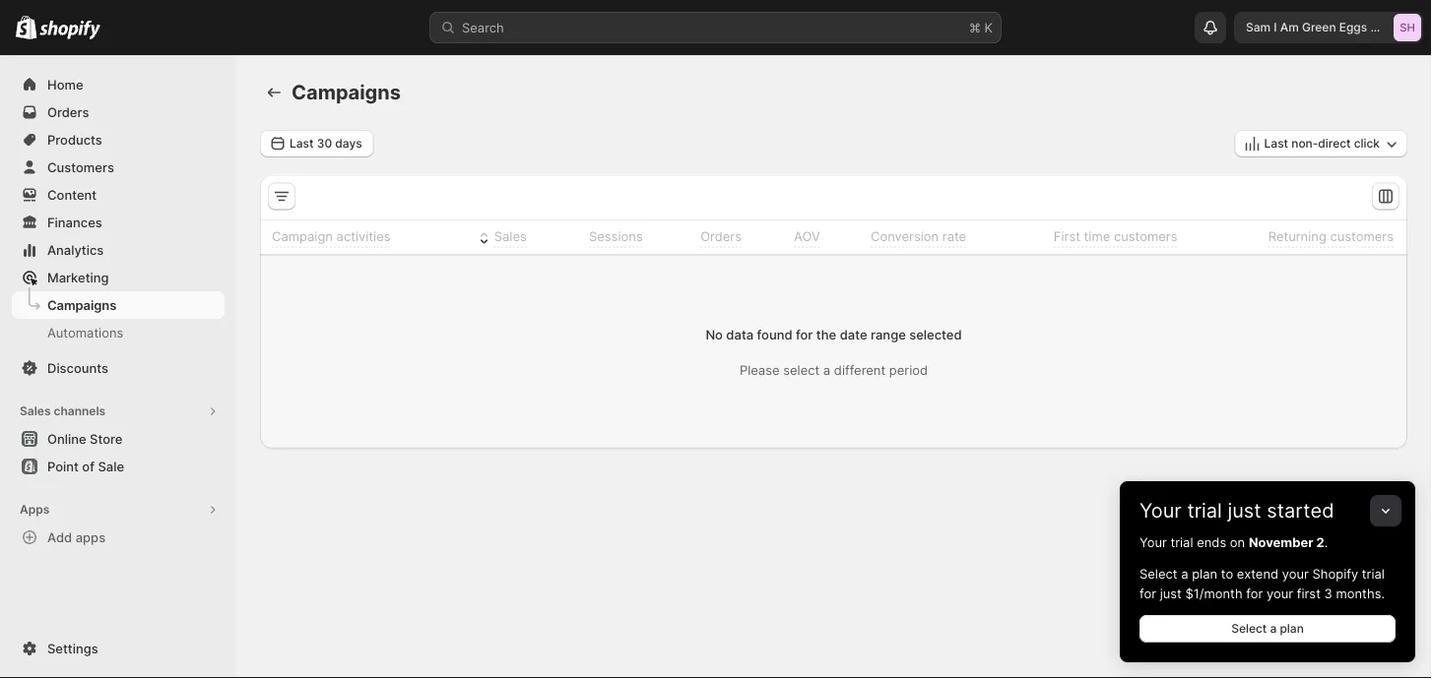 Task type: vqa. For each thing, say whether or not it's contained in the screenshot.
text field
no



Task type: locate. For each thing, give the bounding box(es) containing it.
orders down home
[[47, 104, 89, 120]]

select left to
[[1140, 567, 1178, 582]]

last for last non-direct click
[[1265, 136, 1289, 151]]

green
[[1303, 20, 1337, 34]]

add apps
[[47, 530, 106, 545]]

campaigns up days
[[292, 80, 401, 104]]

for down extend
[[1247, 586, 1264, 602]]

0 vertical spatial your
[[1140, 499, 1182, 523]]

0 vertical spatial a
[[824, 363, 831, 378]]

i
[[1274, 20, 1278, 34]]

automations
[[47, 325, 124, 340]]

0 vertical spatial trial
[[1188, 499, 1223, 523]]

your trial just started button
[[1120, 482, 1416, 523]]

2 last from the left
[[1265, 136, 1289, 151]]

1 vertical spatial your
[[1267, 586, 1294, 602]]

a down "select a plan to extend your shopify trial for just $1/month for your first 3 months."
[[1271, 622, 1277, 637]]

1 vertical spatial plan
[[1280, 622, 1305, 637]]

sessions button
[[567, 223, 646, 251]]

1 horizontal spatial a
[[1182, 567, 1189, 582]]

select
[[1140, 567, 1178, 582], [1232, 622, 1268, 637]]

0 horizontal spatial plan
[[1193, 567, 1218, 582]]

point
[[47, 459, 79, 474]]

.
[[1325, 535, 1329, 550]]

campaign
[[272, 229, 333, 244]]

campaign activities
[[272, 229, 391, 244]]

time
[[1085, 229, 1111, 244]]

1 horizontal spatial customers
[[1331, 229, 1394, 244]]

1 horizontal spatial last
[[1265, 136, 1289, 151]]

trial
[[1188, 499, 1223, 523], [1171, 535, 1194, 550], [1363, 567, 1385, 582]]

shopify image
[[16, 15, 37, 39], [40, 20, 101, 40]]

data
[[727, 327, 754, 342]]

your left ends
[[1140, 535, 1168, 550]]

plan up $1/month
[[1193, 567, 1218, 582]]

2 vertical spatial a
[[1271, 622, 1277, 637]]

marketing
[[47, 270, 109, 285]]

orders button
[[678, 223, 745, 251]]

trial inside "select a plan to extend your shopify trial for just $1/month for your first 3 months."
[[1363, 567, 1385, 582]]

your trial just started element
[[1120, 533, 1416, 663]]

apps button
[[12, 497, 225, 524]]

k
[[985, 20, 993, 35]]

1 vertical spatial your
[[1140, 535, 1168, 550]]

shopify
[[1313, 567, 1359, 582]]

discounts
[[47, 361, 108, 376]]

store
[[90, 432, 123, 447]]

online store link
[[12, 426, 225, 453]]

sessions
[[589, 229, 643, 244]]

0 horizontal spatial last
[[290, 136, 314, 151]]

1 your from the top
[[1140, 499, 1182, 523]]

2 your from the top
[[1140, 535, 1168, 550]]

1 horizontal spatial shopify image
[[40, 20, 101, 40]]

plan
[[1193, 567, 1218, 582], [1280, 622, 1305, 637]]

last left 30 on the top of the page
[[290, 136, 314, 151]]

0 horizontal spatial sales
[[20, 405, 51, 419]]

point of sale button
[[0, 453, 237, 481]]

rate
[[943, 229, 967, 244]]

2 vertical spatial trial
[[1363, 567, 1385, 582]]

last 30 days
[[290, 136, 362, 151]]

1 customers from the left
[[1114, 229, 1178, 244]]

trial inside dropdown button
[[1188, 499, 1223, 523]]

1 horizontal spatial orders
[[701, 229, 742, 244]]

search
[[462, 20, 504, 35]]

select a plan to extend your shopify trial for just $1/month for your first 3 months.
[[1140, 567, 1386, 602]]

0 horizontal spatial customers
[[1114, 229, 1178, 244]]

sales left sessions "button"
[[494, 229, 527, 244]]

a inside "select a plan to extend your shopify trial for just $1/month for your first 3 months."
[[1182, 567, 1189, 582]]

1 horizontal spatial select
[[1232, 622, 1268, 637]]

0 vertical spatial your
[[1283, 567, 1310, 582]]

add apps button
[[12, 524, 225, 552]]

plan for select a plan
[[1280, 622, 1305, 637]]

the
[[817, 327, 837, 342]]

30
[[317, 136, 332, 151]]

a right the select
[[824, 363, 831, 378]]

of
[[82, 459, 95, 474]]

just up on
[[1228, 499, 1262, 523]]

1 vertical spatial a
[[1182, 567, 1189, 582]]

1 vertical spatial just
[[1160, 586, 1182, 602]]

sam
[[1247, 20, 1271, 34]]

just inside dropdown button
[[1228, 499, 1262, 523]]

trial up ends
[[1188, 499, 1223, 523]]

trial for just
[[1188, 499, 1223, 523]]

1 horizontal spatial just
[[1228, 499, 1262, 523]]

0 vertical spatial select
[[1140, 567, 1178, 582]]

1 horizontal spatial plan
[[1280, 622, 1305, 637]]

0 horizontal spatial a
[[824, 363, 831, 378]]

1 vertical spatial sales
[[20, 405, 51, 419]]

your
[[1283, 567, 1310, 582], [1267, 586, 1294, 602]]

and
[[1371, 20, 1392, 34]]

trial left ends
[[1171, 535, 1194, 550]]

for left $1/month
[[1140, 586, 1157, 602]]

0 horizontal spatial orders
[[47, 104, 89, 120]]

settings link
[[12, 636, 225, 663]]

plan inside "select a plan to extend your shopify trial for just $1/month for your first 3 months."
[[1193, 567, 1218, 582]]

just left $1/month
[[1160, 586, 1182, 602]]

your up your trial ends on november 2 .
[[1140, 499, 1182, 523]]

for left the
[[796, 327, 813, 342]]

last left non-
[[1265, 136, 1289, 151]]

a
[[824, 363, 831, 378], [1182, 567, 1189, 582], [1271, 622, 1277, 637]]

discounts link
[[12, 355, 225, 382]]

your trial ends on november 2 .
[[1140, 535, 1329, 550]]

2 horizontal spatial a
[[1271, 622, 1277, 637]]

0 vertical spatial just
[[1228, 499, 1262, 523]]

1 vertical spatial select
[[1232, 622, 1268, 637]]

your for your trial just started
[[1140, 499, 1182, 523]]

select a plan
[[1232, 622, 1305, 637]]

on
[[1231, 535, 1246, 550]]

sam i am green eggs and ham image
[[1394, 14, 1422, 41]]

sales up online
[[20, 405, 51, 419]]

sale
[[98, 459, 124, 474]]

your for your trial ends on november 2 .
[[1140, 535, 1168, 550]]

your inside your trial just started element
[[1140, 535, 1168, 550]]

no
[[706, 327, 723, 342]]

returning customers button
[[1246, 223, 1397, 251]]

2 customers from the left
[[1331, 229, 1394, 244]]

first time customers button
[[1032, 223, 1181, 251]]

point of sale
[[47, 459, 124, 474]]

content
[[47, 187, 97, 203]]

1 last from the left
[[290, 136, 314, 151]]

0 vertical spatial campaigns
[[292, 80, 401, 104]]

a for select a plan to extend your shopify trial for just $1/month for your first 3 months.
[[1182, 567, 1189, 582]]

customers right time
[[1114, 229, 1178, 244]]

range
[[871, 327, 906, 342]]

0 vertical spatial plan
[[1193, 567, 1218, 582]]

customers right returning
[[1331, 229, 1394, 244]]

0 vertical spatial sales
[[494, 229, 527, 244]]

plan down the first
[[1280, 622, 1305, 637]]

ends
[[1197, 535, 1227, 550]]

customers inside button
[[1331, 229, 1394, 244]]

orders inside orders button
[[701, 229, 742, 244]]

date
[[840, 327, 868, 342]]

customers
[[47, 160, 114, 175]]

1 horizontal spatial for
[[1140, 586, 1157, 602]]

trial up "months."
[[1363, 567, 1385, 582]]

select down "select a plan to extend your shopify trial for just $1/month for your first 3 months."
[[1232, 622, 1268, 637]]

just
[[1228, 499, 1262, 523], [1160, 586, 1182, 602]]

1 vertical spatial orders
[[701, 229, 742, 244]]

your left the first
[[1267, 586, 1294, 602]]

your trial just started
[[1140, 499, 1335, 523]]

orders for 'orders' link
[[47, 104, 89, 120]]

⌘ k
[[970, 20, 993, 35]]

1 vertical spatial trial
[[1171, 535, 1194, 550]]

to
[[1222, 567, 1234, 582]]

am
[[1281, 20, 1300, 34]]

your inside your trial just started dropdown button
[[1140, 499, 1182, 523]]

select inside "select a plan to extend your shopify trial for just $1/month for your first 3 months."
[[1140, 567, 1178, 582]]

0 horizontal spatial campaigns
[[47, 298, 117, 313]]

1 horizontal spatial sales
[[494, 229, 527, 244]]

content link
[[12, 181, 225, 209]]

orders left aov button
[[701, 229, 742, 244]]

campaigns up automations
[[47, 298, 117, 313]]

0 horizontal spatial select
[[1140, 567, 1178, 582]]

your up the first
[[1283, 567, 1310, 582]]

0 horizontal spatial just
[[1160, 586, 1182, 602]]

sales for sales channels
[[20, 405, 51, 419]]

a up $1/month
[[1182, 567, 1189, 582]]

0 vertical spatial orders
[[47, 104, 89, 120]]

orders inside 'orders' link
[[47, 104, 89, 120]]

eggs
[[1340, 20, 1368, 34]]



Task type: describe. For each thing, give the bounding box(es) containing it.
0 horizontal spatial for
[[796, 327, 813, 342]]

automations link
[[12, 319, 225, 347]]

last non-direct click button
[[1235, 130, 1408, 158]]

trial for ends
[[1171, 535, 1194, 550]]

finances
[[47, 215, 102, 230]]

finances link
[[12, 209, 225, 237]]

$1/month
[[1186, 586, 1243, 602]]

online store button
[[0, 426, 237, 453]]

different
[[834, 363, 886, 378]]

returning
[[1269, 229, 1327, 244]]

2
[[1317, 535, 1325, 550]]

sales for sales
[[494, 229, 527, 244]]

customers link
[[12, 154, 225, 181]]

orders link
[[12, 99, 225, 126]]

select for select a plan
[[1232, 622, 1268, 637]]

period
[[890, 363, 928, 378]]

3
[[1325, 586, 1333, 602]]

last non-direct click
[[1265, 136, 1381, 151]]

products
[[47, 132, 102, 147]]

home link
[[12, 71, 225, 99]]

returning customers
[[1269, 229, 1394, 244]]

first time customers
[[1054, 229, 1178, 244]]

a for select a plan
[[1271, 622, 1277, 637]]

first
[[1054, 229, 1081, 244]]

select
[[784, 363, 820, 378]]

channels
[[54, 405, 106, 419]]

november
[[1249, 535, 1314, 550]]

2 horizontal spatial for
[[1247, 586, 1264, 602]]

selected
[[910, 327, 962, 342]]

please select a different period
[[740, 363, 928, 378]]

conversion rate
[[871, 229, 967, 244]]

direct
[[1319, 136, 1352, 151]]

ham
[[1395, 20, 1421, 34]]

sam i am green eggs and ham
[[1247, 20, 1421, 34]]

orders for orders button
[[701, 229, 742, 244]]

marketing link
[[12, 264, 225, 292]]

first
[[1298, 586, 1321, 602]]

last for last 30 days
[[290, 136, 314, 151]]

home
[[47, 77, 83, 92]]

conversion
[[871, 229, 939, 244]]

1 horizontal spatial campaigns
[[292, 80, 401, 104]]

please
[[740, 363, 780, 378]]

last 30 days button
[[260, 130, 374, 158]]

online store
[[47, 432, 123, 447]]

⌘
[[970, 20, 981, 35]]

no data found for the date range selected
[[706, 327, 962, 342]]

customers inside button
[[1114, 229, 1178, 244]]

just inside "select a plan to extend your shopify trial for just $1/month for your first 3 months."
[[1160, 586, 1182, 602]]

click
[[1355, 136, 1381, 151]]

select for select a plan to extend your shopify trial for just $1/month for your first 3 months.
[[1140, 567, 1178, 582]]

sales button
[[472, 223, 530, 251]]

found
[[757, 327, 793, 342]]

plan for select a plan to extend your shopify trial for just $1/month for your first 3 months.
[[1193, 567, 1218, 582]]

aov button
[[772, 223, 823, 251]]

point of sale link
[[12, 453, 225, 481]]

sales channels button
[[12, 398, 225, 426]]

aov
[[794, 229, 821, 244]]

extend
[[1238, 567, 1279, 582]]

apps
[[76, 530, 106, 545]]

select a plan link
[[1140, 616, 1396, 643]]

0 horizontal spatial shopify image
[[16, 15, 37, 39]]

1 vertical spatial campaigns
[[47, 298, 117, 313]]

started
[[1267, 499, 1335, 523]]

months.
[[1337, 586, 1386, 602]]

sales channels
[[20, 405, 106, 419]]

add
[[47, 530, 72, 545]]

settings
[[47, 642, 98, 657]]

activities
[[337, 229, 391, 244]]

apps
[[20, 503, 50, 517]]

products link
[[12, 126, 225, 154]]

days
[[335, 136, 362, 151]]

non-
[[1292, 136, 1319, 151]]

analytics
[[47, 242, 104, 258]]



